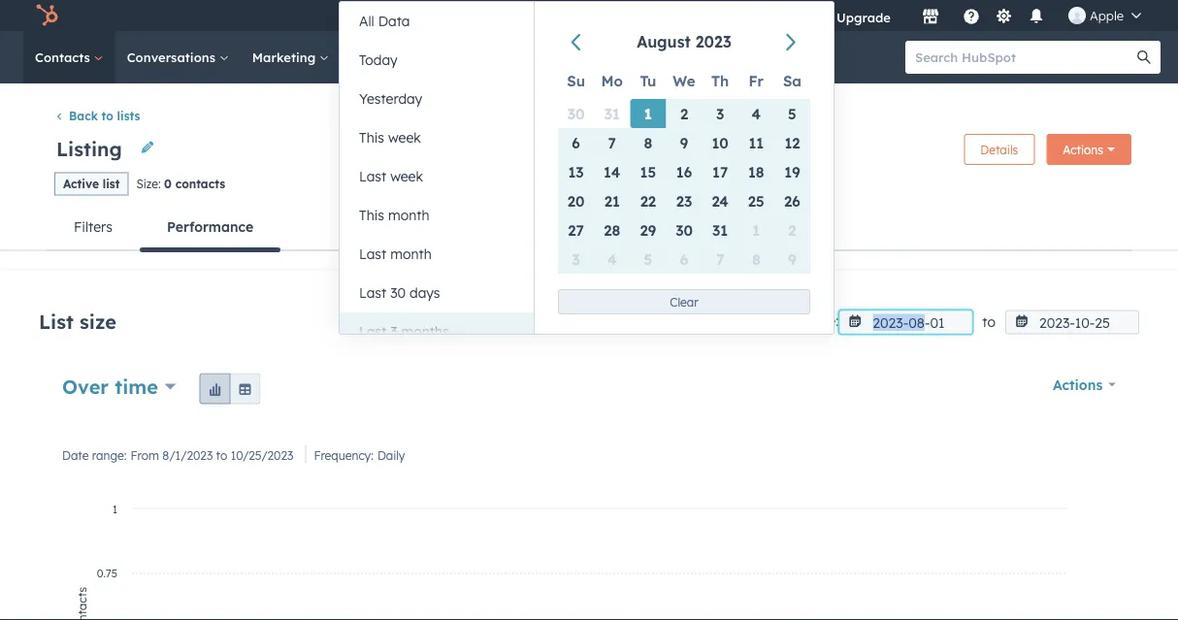 Task type: describe. For each thing, give the bounding box(es) containing it.
lists
[[117, 109, 140, 123]]

filters button
[[47, 204, 140, 250]]

0 vertical spatial 2 menu item
[[667, 99, 703, 128]]

1 vertical spatial 31
[[713, 221, 728, 239]]

1 horizontal spatial 1
[[753, 221, 760, 239]]

2 yyyy-mm-dd text field from the left
[[1006, 310, 1140, 335]]

30 for left 30 "menu item"
[[568, 104, 585, 123]]

actions button inside banner
[[1047, 134, 1132, 165]]

range: for date range: from 8/1/2023 to 10/25/2023
[[92, 448, 127, 463]]

back to lists
[[69, 109, 140, 123]]

last month button
[[340, 235, 534, 274]]

august
[[637, 32, 691, 51]]

1 horizontal spatial 3
[[572, 250, 580, 268]]

14
[[604, 163, 621, 181]]

2 vertical spatial to
[[216, 448, 228, 463]]

12
[[785, 134, 801, 152]]

0 horizontal spatial 30 menu item
[[558, 99, 594, 128]]

last 3 months
[[359, 323, 449, 340]]

2023
[[696, 32, 732, 51]]

0 vertical spatial 3 menu item
[[703, 99, 739, 128]]

notifications image
[[1028, 9, 1046, 26]]

banner inside page section element
[[47, 128, 1132, 171]]

notifications button
[[1021, 0, 1054, 31]]

0 horizontal spatial 4 menu item
[[594, 245, 630, 274]]

10
[[712, 134, 729, 152]]

27
[[568, 221, 584, 239]]

today
[[359, 51, 398, 68]]

12 menu item
[[775, 128, 811, 157]]

22
[[641, 192, 656, 210]]

menu containing apple
[[802, 0, 1156, 31]]

size: 0 contacts
[[136, 176, 225, 191]]

time
[[115, 375, 158, 399]]

0 horizontal spatial 7 menu item
[[594, 128, 630, 157]]

26
[[785, 192, 801, 210]]

help image
[[963, 9, 981, 26]]

28 menu item
[[594, 216, 630, 245]]

yesterday button
[[340, 80, 534, 118]]

9 for the leftmost 9 menu item
[[680, 134, 689, 152]]

fr
[[749, 71, 764, 90]]

1 vertical spatial 5 menu item
[[630, 245, 667, 274]]

upgrade image
[[816, 9, 833, 26]]

apple
[[1090, 7, 1124, 23]]

15 menu item
[[630, 157, 667, 186]]

days
[[410, 285, 440, 301]]

0 vertical spatial 2
[[681, 104, 689, 123]]

26 menu item
[[775, 186, 811, 216]]

last 30 days
[[359, 285, 440, 301]]

24
[[712, 192, 729, 210]]

7 for 7 menu item to the left
[[608, 134, 616, 152]]

1 vertical spatial 30 menu item
[[667, 216, 703, 245]]

13
[[569, 163, 584, 181]]

bob builder image
[[1069, 7, 1087, 24]]

1 horizontal spatial 7 menu item
[[703, 245, 739, 274]]

9 for the bottommost 9 menu item
[[789, 250, 797, 268]]

1 vertical spatial 1 menu item
[[739, 216, 775, 245]]

16 menu item
[[667, 157, 703, 186]]

21 menu item
[[594, 186, 630, 216]]

week for last week
[[390, 168, 423, 185]]

size:
[[136, 176, 161, 191]]

23
[[677, 192, 693, 210]]

filters
[[74, 218, 113, 235]]

all
[[359, 13, 375, 30]]

last 30 days button
[[340, 274, 534, 313]]

10/25/2023
[[231, 448, 294, 463]]

29
[[640, 221, 657, 239]]

all data
[[359, 13, 410, 30]]

this for this week
[[359, 129, 385, 146]]

tu
[[640, 71, 657, 90]]

25
[[748, 192, 765, 210]]

to inside page section element
[[102, 109, 113, 123]]

last for last 3 months
[[359, 323, 387, 340]]

contacts link
[[23, 31, 115, 84]]

date range: from 8/1/2023 to 10/25/2023
[[62, 448, 294, 463]]

months
[[401, 323, 449, 340]]

marketing link
[[241, 31, 341, 84]]

18 menu item
[[739, 157, 775, 186]]

19
[[785, 163, 801, 181]]

frequency: daily
[[314, 448, 405, 463]]

list
[[103, 177, 120, 191]]

performance
[[167, 218, 254, 235]]

su
[[567, 71, 585, 90]]

1 vertical spatial 9 menu item
[[775, 245, 811, 274]]

Search HubSpot search field
[[906, 41, 1144, 74]]

1 yyyy-mm-dd text field from the left
[[839, 310, 973, 335]]

performance button
[[140, 204, 281, 253]]

data
[[378, 13, 410, 30]]

contacts
[[35, 49, 94, 65]]

this for this month
[[359, 207, 385, 224]]

active
[[63, 177, 99, 191]]

list size
[[39, 309, 117, 334]]

1 vertical spatial 6 menu item
[[667, 245, 703, 274]]

settings link
[[992, 5, 1017, 26]]

21
[[605, 192, 620, 210]]

date range:
[[764, 312, 839, 329]]

list
[[39, 309, 74, 334]]

16
[[677, 163, 692, 181]]

hubspot link
[[23, 4, 73, 27]]

clear button
[[558, 289, 811, 315]]

month for last month
[[390, 246, 432, 263]]

last for last month
[[359, 246, 387, 263]]

11
[[749, 134, 764, 152]]

this week
[[359, 129, 421, 146]]

back
[[69, 109, 98, 123]]

23 menu item
[[667, 186, 703, 216]]

0 vertical spatial 6
[[572, 134, 580, 152]]

List name field
[[54, 135, 128, 162]]

1 vertical spatial 6
[[680, 250, 689, 268]]

interactive chart image
[[62, 467, 1116, 620]]

last week button
[[340, 157, 534, 196]]

details
[[981, 142, 1019, 157]]

2 horizontal spatial to
[[983, 313, 996, 330]]

week for this week
[[388, 129, 421, 146]]

0 horizontal spatial 8
[[644, 134, 653, 152]]

4 for top the 4 menu item
[[752, 104, 761, 123]]

clear
[[670, 295, 699, 309]]

22 menu item
[[630, 186, 667, 216]]

previous month image
[[567, 32, 588, 53]]

last for last week
[[359, 168, 387, 185]]

month for this month
[[388, 207, 430, 224]]



Task type: vqa. For each thing, say whether or not it's contained in the screenshot.


Task type: locate. For each thing, give the bounding box(es) containing it.
7 up 14
[[608, 134, 616, 152]]

settings image
[[996, 8, 1013, 26]]

1 menu item
[[630, 99, 667, 128], [739, 216, 775, 245]]

over
[[62, 375, 109, 399]]

navigation
[[47, 204, 1132, 253]]

2 horizontal spatial 30
[[676, 221, 693, 239]]

8/1/2023
[[162, 448, 213, 463]]

1
[[645, 104, 652, 123], [753, 221, 760, 239]]

5 menu item down 29
[[630, 245, 667, 274]]

0 horizontal spatial 1 menu item
[[630, 99, 667, 128]]

0 horizontal spatial 9 menu item
[[667, 128, 703, 157]]

back to lists link
[[54, 109, 140, 123]]

30 for the bottom 30 "menu item"
[[676, 221, 693, 239]]

last down this week
[[359, 168, 387, 185]]

4 up 11 menu item
[[752, 104, 761, 123]]

3 last from the top
[[359, 285, 387, 301]]

1 vertical spatial 2 menu item
[[775, 216, 811, 245]]

0 horizontal spatial 6
[[572, 134, 580, 152]]

1 horizontal spatial 8 menu item
[[739, 245, 775, 274]]

last 3 months button
[[340, 313, 534, 352]]

3 down 27 menu item
[[572, 250, 580, 268]]

6 up 13
[[572, 134, 580, 152]]

frequency:
[[314, 448, 374, 463]]

week up the this month
[[390, 168, 423, 185]]

this inside this month button
[[359, 207, 385, 224]]

25 menu item
[[739, 186, 775, 216]]

1 horizontal spatial 2
[[789, 221, 797, 239]]

0 vertical spatial 30 menu item
[[558, 99, 594, 128]]

1 vertical spatial 2
[[789, 221, 797, 239]]

1 vertical spatial month
[[390, 246, 432, 263]]

3
[[717, 104, 725, 123], [572, 250, 580, 268], [390, 323, 398, 340]]

6 menu item up 13
[[558, 128, 594, 157]]

0 vertical spatial this
[[359, 129, 385, 146]]

this week button
[[340, 118, 534, 157]]

4 menu item down 28 at top right
[[594, 245, 630, 274]]

1 horizontal spatial 5
[[789, 104, 797, 123]]

1 vertical spatial 3 menu item
[[558, 245, 594, 274]]

last inside last month button
[[359, 246, 387, 263]]

20 menu item
[[558, 186, 594, 216]]

31
[[605, 104, 620, 123], [713, 221, 728, 239]]

marketing
[[252, 49, 320, 65]]

3 up 10
[[717, 104, 725, 123]]

0 vertical spatial 8 menu item
[[630, 128, 667, 157]]

date for date range: from 8/1/2023 to 10/25/2023
[[62, 448, 89, 463]]

31 down 24
[[713, 221, 728, 239]]

1 vertical spatial 7 menu item
[[703, 245, 739, 274]]

0 horizontal spatial 5
[[644, 250, 653, 268]]

0 vertical spatial week
[[388, 129, 421, 146]]

0 horizontal spatial 2
[[681, 104, 689, 123]]

5 menu item
[[775, 99, 811, 128], [630, 245, 667, 274]]

1 horizontal spatial to
[[216, 448, 228, 463]]

3 menu item up 10
[[703, 99, 739, 128]]

contacts
[[175, 176, 225, 191]]

0 vertical spatial to
[[102, 109, 113, 123]]

marketplaces button
[[911, 0, 952, 31]]

4 for left the 4 menu item
[[608, 250, 617, 268]]

9 menu item up 16
[[667, 128, 703, 157]]

1 horizontal spatial 3 menu item
[[703, 99, 739, 128]]

5 down 29 menu item
[[644, 250, 653, 268]]

0 vertical spatial 1 menu item
[[630, 99, 667, 128]]

9 menu item down the '26' menu item
[[775, 245, 811, 274]]

2
[[681, 104, 689, 123], [789, 221, 797, 239]]

last for last 30 days
[[359, 285, 387, 301]]

19 menu item
[[775, 157, 811, 186]]

next month image
[[781, 32, 802, 53]]

1 vertical spatial range:
[[92, 448, 127, 463]]

conversations link
[[115, 31, 241, 84]]

1 horizontal spatial 5 menu item
[[775, 99, 811, 128]]

last inside "last 3 months" button
[[359, 323, 387, 340]]

15
[[640, 163, 657, 181]]

31 down mo
[[605, 104, 620, 123]]

31 menu item
[[594, 99, 630, 128], [703, 216, 739, 245]]

0 vertical spatial 31 menu item
[[594, 99, 630, 128]]

menu
[[802, 0, 1156, 31]]

date for date range:
[[764, 312, 795, 329]]

conversations
[[127, 49, 219, 65]]

8 menu item down 25 menu item
[[739, 245, 775, 274]]

upgrade
[[837, 9, 891, 25]]

0 vertical spatial month
[[388, 207, 430, 224]]

date
[[764, 312, 795, 329], [62, 448, 89, 463]]

3 menu item
[[703, 99, 739, 128], [558, 245, 594, 274]]

5
[[789, 104, 797, 123], [644, 250, 653, 268]]

1 vertical spatial 31 menu item
[[703, 216, 739, 245]]

30 inside button
[[390, 285, 406, 301]]

month
[[388, 207, 430, 224], [390, 246, 432, 263]]

navigation inside page section element
[[47, 204, 1132, 253]]

27 menu item
[[558, 216, 594, 245]]

1 horizontal spatial 8
[[752, 250, 761, 268]]

1 horizontal spatial 1 menu item
[[739, 216, 775, 245]]

1 vertical spatial this
[[359, 207, 385, 224]]

9 down the '26' menu item
[[789, 250, 797, 268]]

all data button
[[340, 2, 534, 41]]

1 down 25 menu item
[[753, 221, 760, 239]]

0 vertical spatial date
[[764, 312, 795, 329]]

last down last month
[[359, 285, 387, 301]]

active list
[[63, 177, 120, 191]]

1 menu item down the 25
[[739, 216, 775, 245]]

last down last 30 days
[[359, 323, 387, 340]]

31 menu item down mo
[[594, 99, 630, 128]]

th
[[712, 71, 729, 90]]

0 vertical spatial 7
[[608, 134, 616, 152]]

1 horizontal spatial range:
[[799, 312, 839, 329]]

0 vertical spatial 1
[[645, 104, 652, 123]]

mo
[[602, 71, 623, 90]]

1 vertical spatial 30
[[676, 221, 693, 239]]

2 vertical spatial 30
[[390, 285, 406, 301]]

1 vertical spatial week
[[390, 168, 423, 185]]

30 down 23 'menu item'
[[676, 221, 693, 239]]

0
[[164, 176, 172, 191]]

6 up "clear"
[[680, 250, 689, 268]]

sa
[[784, 71, 802, 90]]

1 horizontal spatial 6
[[680, 250, 689, 268]]

6
[[572, 134, 580, 152], [680, 250, 689, 268]]

over time
[[62, 375, 158, 399]]

month up last month
[[388, 207, 430, 224]]

2 down the 'we'
[[681, 104, 689, 123]]

30 menu item down 23
[[667, 216, 703, 245]]

1 vertical spatial 1
[[753, 221, 760, 239]]

3 menu item down the 27
[[558, 245, 594, 274]]

search image
[[1138, 50, 1152, 64]]

6 menu item
[[558, 128, 594, 157], [667, 245, 703, 274]]

last
[[359, 168, 387, 185], [359, 246, 387, 263], [359, 285, 387, 301], [359, 323, 387, 340]]

0 vertical spatial 30
[[568, 104, 585, 123]]

5 for right 5 'menu item'
[[789, 104, 797, 123]]

1 vertical spatial actions button
[[1054, 371, 1117, 399]]

0 horizontal spatial 5 menu item
[[630, 245, 667, 274]]

1 vertical spatial actions
[[1054, 376, 1103, 393]]

0 horizontal spatial 1
[[645, 104, 652, 123]]

8 menu item
[[630, 128, 667, 157], [739, 245, 775, 274]]

month inside button
[[390, 246, 432, 263]]

actions
[[1064, 142, 1104, 157], [1054, 376, 1103, 393]]

28
[[604, 221, 621, 239]]

range: for date range:
[[799, 312, 839, 329]]

details button
[[964, 134, 1035, 165]]

group
[[200, 373, 261, 404]]

0 vertical spatial 7 menu item
[[594, 128, 630, 157]]

0 horizontal spatial 8 menu item
[[630, 128, 667, 157]]

5 menu item up 12
[[775, 99, 811, 128]]

1 vertical spatial 4 menu item
[[594, 245, 630, 274]]

31 menu item down 24
[[703, 216, 739, 245]]

this down yesterday
[[359, 129, 385, 146]]

last inside last week button
[[359, 168, 387, 185]]

17 menu item
[[703, 157, 739, 186]]

0 horizontal spatial 31
[[605, 104, 620, 123]]

0 vertical spatial 31
[[605, 104, 620, 123]]

navigation containing filters
[[47, 204, 1132, 253]]

actions button
[[1047, 134, 1132, 165], [1054, 371, 1117, 399]]

0 vertical spatial range:
[[799, 312, 839, 329]]

1 horizontal spatial 31 menu item
[[703, 216, 739, 245]]

week inside this week button
[[388, 129, 421, 146]]

1 horizontal spatial 9 menu item
[[775, 245, 811, 274]]

1 down tu
[[645, 104, 652, 123]]

0 horizontal spatial 7
[[608, 134, 616, 152]]

1 vertical spatial 9
[[789, 250, 797, 268]]

1 this from the top
[[359, 129, 385, 146]]

7 up clear button
[[717, 250, 725, 268]]

1 horizontal spatial 30
[[568, 104, 585, 123]]

0 horizontal spatial 6 menu item
[[558, 128, 594, 157]]

0 horizontal spatial 30
[[390, 285, 406, 301]]

0 vertical spatial 6 menu item
[[558, 128, 594, 157]]

0 vertical spatial 9
[[680, 134, 689, 152]]

this month button
[[340, 196, 534, 235]]

daily
[[378, 448, 405, 463]]

30
[[568, 104, 585, 123], [676, 221, 693, 239], [390, 285, 406, 301]]

1 horizontal spatial date
[[764, 312, 795, 329]]

august 2023
[[637, 32, 732, 51]]

3 inside button
[[390, 323, 398, 340]]

1 vertical spatial 4
[[608, 250, 617, 268]]

0 horizontal spatial 3
[[390, 323, 398, 340]]

18
[[749, 163, 765, 181]]

last inside last 30 days button
[[359, 285, 387, 301]]

month up last 30 days
[[390, 246, 432, 263]]

2 vertical spatial 3
[[390, 323, 398, 340]]

29 menu item
[[630, 216, 667, 245]]

1 vertical spatial to
[[983, 313, 996, 330]]

size
[[80, 309, 117, 334]]

5 up 12 menu item
[[789, 104, 797, 123]]

1 vertical spatial 5
[[644, 250, 653, 268]]

30 menu item down su
[[558, 99, 594, 128]]

4 menu item up 11
[[739, 99, 775, 128]]

yesterday
[[359, 90, 423, 107]]

2 menu item
[[667, 99, 703, 128], [775, 216, 811, 245]]

0 vertical spatial 5 menu item
[[775, 99, 811, 128]]

1 horizontal spatial 4
[[752, 104, 761, 123]]

4 last from the top
[[359, 323, 387, 340]]

7 for rightmost 7 menu item
[[717, 250, 725, 268]]

7 menu item
[[594, 128, 630, 157], [703, 245, 739, 274]]

2 menu item down the 'we'
[[667, 99, 703, 128]]

2 this from the top
[[359, 207, 385, 224]]

9 up 16
[[680, 134, 689, 152]]

8 up 15 menu item
[[644, 134, 653, 152]]

1 horizontal spatial 7
[[717, 250, 725, 268]]

last month
[[359, 246, 432, 263]]

1 horizontal spatial 2 menu item
[[775, 216, 811, 245]]

5 for the bottom 5 'menu item'
[[644, 250, 653, 268]]

13 menu item
[[558, 157, 594, 186]]

from
[[131, 448, 159, 463]]

search button
[[1128, 41, 1161, 74]]

YYYY-MM-DD text field
[[839, 310, 973, 335], [1006, 310, 1140, 335]]

last down the this month
[[359, 246, 387, 263]]

we
[[673, 71, 696, 90]]

over time button
[[62, 373, 176, 401]]

8 menu item up 15
[[630, 128, 667, 157]]

week up last week
[[388, 129, 421, 146]]

6 menu item up "clear"
[[667, 245, 703, 274]]

marketplaces image
[[922, 9, 940, 26]]

week
[[388, 129, 421, 146], [390, 168, 423, 185]]

7 menu item up clear button
[[703, 245, 739, 274]]

0 horizontal spatial 31 menu item
[[594, 99, 630, 128]]

17
[[713, 163, 728, 181]]

month inside button
[[388, 207, 430, 224]]

this down last week
[[359, 207, 385, 224]]

1 vertical spatial 8 menu item
[[739, 245, 775, 274]]

11 menu item
[[739, 128, 775, 157]]

0 horizontal spatial 2 menu item
[[667, 99, 703, 128]]

0 vertical spatial 8
[[644, 134, 653, 152]]

30 left days on the left top
[[390, 285, 406, 301]]

0 vertical spatial 9 menu item
[[667, 128, 703, 157]]

banner containing details
[[47, 128, 1132, 171]]

7 menu item up 14
[[594, 128, 630, 157]]

0 horizontal spatial to
[[102, 109, 113, 123]]

this inside this week button
[[359, 129, 385, 146]]

9
[[680, 134, 689, 152], [789, 250, 797, 268]]

0 vertical spatial 4 menu item
[[739, 99, 775, 128]]

today button
[[340, 41, 534, 80]]

0 horizontal spatial 3 menu item
[[558, 245, 594, 274]]

9 menu item
[[667, 128, 703, 157], [775, 245, 811, 274]]

10 menu item
[[703, 128, 739, 157]]

range:
[[799, 312, 839, 329], [92, 448, 127, 463]]

week inside last week button
[[390, 168, 423, 185]]

banner
[[47, 128, 1132, 171]]

page section element
[[0, 84, 1179, 253]]

1 horizontal spatial 6 menu item
[[667, 245, 703, 274]]

1 vertical spatial 8
[[752, 250, 761, 268]]

1 horizontal spatial 30 menu item
[[667, 216, 703, 245]]

4 menu item
[[739, 99, 775, 128], [594, 245, 630, 274]]

4 down the 28 menu item
[[608, 250, 617, 268]]

1 menu item down tu
[[630, 99, 667, 128]]

24 menu item
[[703, 186, 739, 216]]

apple button
[[1057, 0, 1154, 31]]

1 horizontal spatial 4 menu item
[[739, 99, 775, 128]]

0 vertical spatial 3
[[717, 104, 725, 123]]

2 down 26
[[789, 221, 797, 239]]

0 horizontal spatial range:
[[92, 448, 127, 463]]

14 menu item
[[594, 157, 630, 186]]

1 horizontal spatial 9
[[789, 250, 797, 268]]

2 menu item down 26
[[775, 216, 811, 245]]

30 down su
[[568, 104, 585, 123]]

actions inside page section element
[[1064, 142, 1104, 157]]

0 vertical spatial 5
[[789, 104, 797, 123]]

hubspot image
[[35, 4, 58, 27]]

30 menu item
[[558, 99, 594, 128], [667, 216, 703, 245]]

3 left months
[[390, 323, 398, 340]]

help button
[[955, 0, 988, 31]]

20
[[568, 192, 585, 210]]

8 down 25 menu item
[[752, 250, 761, 268]]

this month
[[359, 207, 430, 224]]

1 last from the top
[[359, 168, 387, 185]]

2 last from the top
[[359, 246, 387, 263]]

last week
[[359, 168, 423, 185]]



